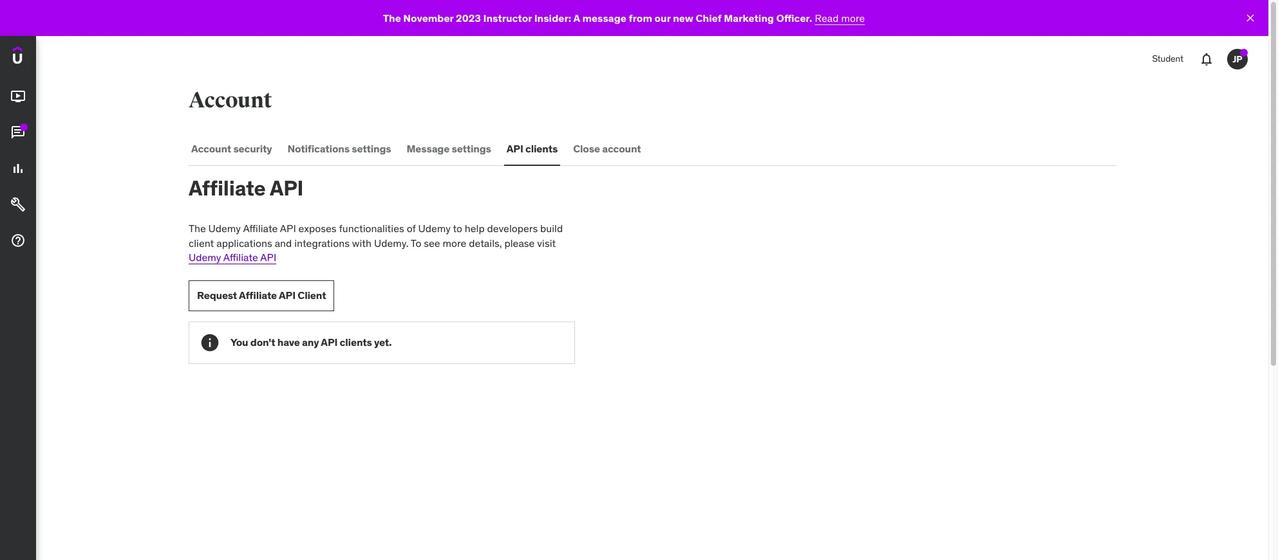 Task type: describe. For each thing, give the bounding box(es) containing it.
read
[[815, 11, 839, 24]]

account security button
[[189, 134, 275, 165]]

close image
[[1244, 12, 1257, 24]]

udemy affiliate api link
[[189, 251, 276, 264]]

the november 2023 instructor insider: a message from our new chief marketing officer. read more
[[383, 11, 865, 24]]

2023
[[456, 11, 481, 24]]

build
[[540, 222, 563, 235]]

1 medium image from the top
[[10, 89, 26, 104]]

security
[[233, 143, 272, 155]]

affiliate down account security button
[[189, 175, 266, 202]]

0 vertical spatial more
[[841, 11, 865, 24]]

affiliate inside request affiliate api client button
[[239, 289, 277, 302]]

of
[[407, 222, 416, 235]]

any
[[302, 336, 319, 349]]

notifications settings button
[[285, 134, 394, 165]]

client
[[298, 289, 326, 302]]

from
[[629, 11, 652, 24]]

message settings button
[[404, 134, 494, 165]]

instructor
[[483, 11, 532, 24]]

functionalities
[[339, 222, 404, 235]]

request affiliate api client
[[197, 289, 326, 302]]

to
[[411, 237, 421, 250]]

clients inside api clients button
[[526, 143, 558, 155]]

3 medium image from the top
[[10, 197, 26, 213]]

exposes
[[299, 222, 337, 235]]

udemy up see
[[418, 222, 451, 235]]

insider:
[[534, 11, 571, 24]]

officer.
[[776, 11, 812, 24]]

student link
[[1145, 44, 1191, 75]]

november
[[403, 11, 454, 24]]

please
[[505, 237, 535, 250]]

student
[[1152, 53, 1184, 65]]

account
[[602, 143, 641, 155]]

don't
[[250, 336, 275, 349]]

applications
[[217, 237, 272, 250]]

2 medium image from the top
[[10, 233, 26, 249]]

account security
[[191, 143, 272, 155]]

account for account
[[189, 87, 272, 114]]

close account button
[[571, 134, 644, 165]]

help
[[465, 222, 485, 235]]

affiliate up the applications
[[243, 222, 278, 235]]

udemy.
[[374, 237, 409, 250]]

new
[[673, 11, 694, 24]]

1 medium image from the top
[[10, 161, 26, 177]]

marketing
[[724, 11, 774, 24]]

our
[[655, 11, 671, 24]]

details,
[[469, 237, 502, 250]]

close
[[573, 143, 600, 155]]

account for account security
[[191, 143, 231, 155]]

close account
[[573, 143, 641, 155]]



Task type: vqa. For each thing, say whether or not it's contained in the screenshot.
close 'icon'
yes



Task type: locate. For each thing, give the bounding box(es) containing it.
settings for notifications settings
[[352, 143, 391, 155]]

settings for message settings
[[452, 143, 491, 155]]

0 vertical spatial clients
[[526, 143, 558, 155]]

affiliate right request
[[239, 289, 277, 302]]

udemy
[[208, 222, 241, 235], [418, 222, 451, 235], [189, 251, 221, 264]]

with
[[352, 237, 372, 250]]

you
[[231, 336, 248, 349]]

0 horizontal spatial the
[[189, 222, 206, 235]]

clients left yet.
[[340, 336, 372, 349]]

to
[[453, 222, 462, 235]]

more inside the udemy affiliate api exposes functionalities of udemy to help developers build client applications and integrations with udemy.  to see more details, please visit udemy affiliate api
[[443, 237, 466, 250]]

settings inside 'notifications settings' button
[[352, 143, 391, 155]]

yet.
[[374, 336, 392, 349]]

the up client at the left
[[189, 222, 206, 235]]

account left security
[[191, 143, 231, 155]]

1 vertical spatial the
[[189, 222, 206, 235]]

1 horizontal spatial more
[[841, 11, 865, 24]]

api clients button
[[504, 134, 560, 165]]

a
[[573, 11, 580, 24]]

clients
[[526, 143, 558, 155], [340, 336, 372, 349]]

api
[[507, 143, 523, 155], [270, 175, 303, 202], [280, 222, 296, 235], [260, 251, 276, 264], [279, 289, 296, 302], [321, 336, 338, 349]]

you don't have any api clients yet.
[[231, 336, 392, 349]]

1 vertical spatial medium image
[[10, 125, 26, 141]]

1 horizontal spatial clients
[[526, 143, 558, 155]]

settings right notifications at the top of page
[[352, 143, 391, 155]]

the for the november 2023 instructor insider: a message from our new chief marketing officer. read more
[[383, 11, 401, 24]]

more
[[841, 11, 865, 24], [443, 237, 466, 250]]

see
[[424, 237, 440, 250]]

chief
[[696, 11, 722, 24]]

jp
[[1233, 53, 1243, 65]]

and
[[275, 237, 292, 250]]

the for the udemy affiliate api exposes functionalities of udemy to help developers build client applications and integrations with udemy.  to see more details, please visit udemy affiliate api
[[189, 222, 206, 235]]

udemy image
[[13, 46, 71, 68]]

0 vertical spatial medium image
[[10, 89, 26, 104]]

the left november
[[383, 11, 401, 24]]

settings
[[352, 143, 391, 155], [452, 143, 491, 155]]

1 settings from the left
[[352, 143, 391, 155]]

request
[[197, 289, 237, 302]]

message
[[407, 143, 450, 155]]

visit
[[537, 237, 556, 250]]

1 horizontal spatial settings
[[452, 143, 491, 155]]

0 horizontal spatial clients
[[340, 336, 372, 349]]

1 vertical spatial clients
[[340, 336, 372, 349]]

client
[[189, 237, 214, 250]]

2 vertical spatial medium image
[[10, 197, 26, 213]]

clients left close
[[526, 143, 558, 155]]

jp link
[[1222, 44, 1253, 75]]

more down to
[[443, 237, 466, 250]]

more right read
[[841, 11, 865, 24]]

0 vertical spatial medium image
[[10, 161, 26, 177]]

message
[[582, 11, 627, 24]]

integrations
[[294, 237, 350, 250]]

2 medium image from the top
[[10, 125, 26, 141]]

1 vertical spatial more
[[443, 237, 466, 250]]

developers
[[487, 222, 538, 235]]

you have alerts image
[[1240, 49, 1248, 57]]

0 horizontal spatial settings
[[352, 143, 391, 155]]

affiliate api
[[189, 175, 303, 202]]

the inside the udemy affiliate api exposes functionalities of udemy to help developers build client applications and integrations with udemy.  to see more details, please visit udemy affiliate api
[[189, 222, 206, 235]]

1 vertical spatial account
[[191, 143, 231, 155]]

have
[[277, 336, 300, 349]]

settings inside "message settings" button
[[452, 143, 491, 155]]

notifications
[[288, 143, 350, 155]]

message settings
[[407, 143, 491, 155]]

2 settings from the left
[[452, 143, 491, 155]]

medium image
[[10, 161, 26, 177], [10, 233, 26, 249]]

0 vertical spatial the
[[383, 11, 401, 24]]

account
[[189, 87, 272, 114], [191, 143, 231, 155]]

api clients
[[507, 143, 558, 155]]

affiliate
[[189, 175, 266, 202], [243, 222, 278, 235], [223, 251, 258, 264], [239, 289, 277, 302]]

udemy up the applications
[[208, 222, 241, 235]]

0 horizontal spatial more
[[443, 237, 466, 250]]

0 vertical spatial account
[[189, 87, 272, 114]]

notifications image
[[1199, 52, 1215, 67]]

account up account security
[[189, 87, 272, 114]]

account inside account security button
[[191, 143, 231, 155]]

1 horizontal spatial the
[[383, 11, 401, 24]]

settings right the 'message'
[[452, 143, 491, 155]]

request affiliate api client button
[[189, 281, 335, 311]]

affiliate down the applications
[[223, 251, 258, 264]]

the udemy affiliate api exposes functionalities of udemy to help developers build client applications and integrations with udemy.  to see more details, please visit udemy affiliate api
[[189, 222, 563, 264]]

notifications settings
[[288, 143, 391, 155]]

udemy down client at the left
[[189, 251, 221, 264]]

medium image
[[10, 89, 26, 104], [10, 125, 26, 141], [10, 197, 26, 213]]

1 vertical spatial medium image
[[10, 233, 26, 249]]

the
[[383, 11, 401, 24], [189, 222, 206, 235]]



